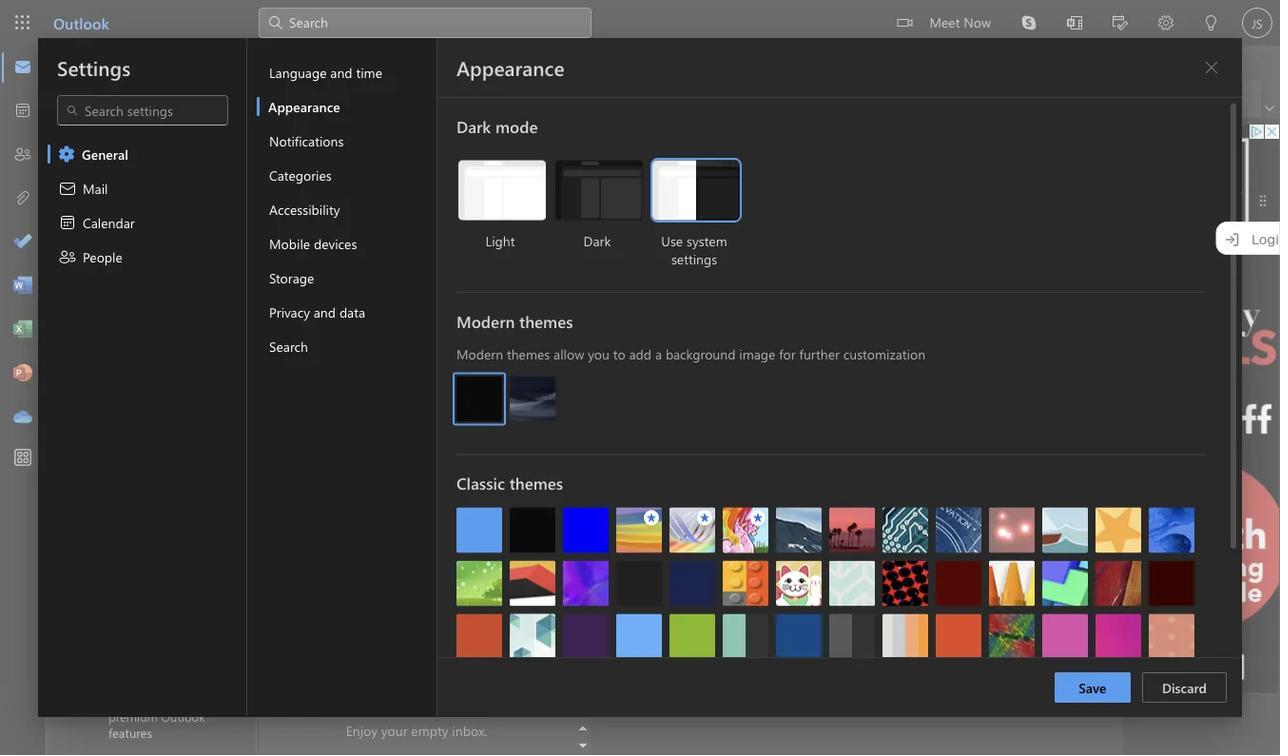 Task type: vqa. For each thing, say whether or not it's contained in the screenshot.
the joe the plumber link
no



Task type: describe. For each thing, give the bounding box(es) containing it.
excel image
[[13, 320, 32, 340]]

0
[[308, 308, 315, 326]]

more apps image
[[13, 449, 32, 468]]

language
[[269, 63, 327, 81]]

outlook inside 'premium outlook features'
[[161, 708, 205, 725]]


[[58, 247, 77, 266]]

365
[[438, 536, 460, 554]]

time
[[356, 63, 382, 81]]

modern for appearance
[[456, 310, 515, 332]]

language and time
[[269, 63, 382, 81]]

premium outlook features
[[108, 708, 205, 741]]


[[87, 137, 103, 153]]

dark mode
[[456, 115, 538, 137]]

phone
[[813, 501, 851, 519]]

0 vertical spatial your
[[356, 346, 382, 364]]

premium outlook features button
[[68, 665, 257, 755]]


[[112, 175, 131, 194]]

message list section
[[259, 122, 592, 755]]

calendar
[[83, 214, 135, 231]]

to do image
[[13, 233, 32, 252]]

help
[[232, 51, 259, 69]]

settings heading
[[57, 54, 130, 81]]

you
[[588, 345, 610, 363]]

help button
[[217, 46, 273, 75]]

code
[[722, 501, 751, 519]]

mobile devices
[[269, 234, 357, 252]]


[[58, 213, 77, 232]]

favorites
[[114, 135, 176, 155]]


[[58, 179, 77, 198]]

storage button
[[257, 261, 437, 295]]

a
[[655, 345, 662, 363]]

settings for use
[[671, 249, 717, 267]]

calendar image
[[13, 102, 32, 121]]

set your advertising preferences image
[[1152, 697, 1167, 712]]

meet now
[[930, 13, 991, 30]]

appearance button
[[257, 89, 437, 124]]

storage
[[269, 269, 314, 286]]

camera
[[854, 501, 897, 519]]

settings tab list
[[38, 38, 247, 717]]

people
[[83, 248, 122, 265]]

0 vertical spatial the
[[678, 501, 697, 519]]

appearance inside "button"
[[268, 97, 340, 115]]

search
[[269, 337, 308, 355]]

the inside all done for the day enjoy your empty inbox.
[[432, 697, 451, 714]]

mode
[[495, 115, 538, 137]]

complete
[[345, 308, 400, 326]]

modern themes
[[456, 310, 573, 332]]

add
[[629, 345, 652, 363]]

 button
[[1196, 52, 1227, 83]]

download
[[916, 501, 975, 519]]

categories button
[[257, 158, 437, 192]]

m
[[294, 188, 306, 205]]

themes for dark mode
[[507, 345, 550, 363]]

privacy and data button
[[257, 295, 437, 329]]

appearance heading
[[456, 54, 564, 81]]

day
[[455, 697, 477, 714]]

modern for dark mode
[[456, 345, 503, 363]]

files image
[[13, 189, 32, 208]]

favorites tree
[[68, 120, 222, 318]]

modern themes element
[[453, 345, 1206, 429]]

meet
[[930, 13, 960, 30]]

word image
[[13, 277, 32, 296]]

data
[[339, 303, 365, 320]]


[[112, 251, 131, 270]]

high
[[436, 197, 465, 215]]


[[112, 213, 131, 232]]

to inside the message list section
[[363, 536, 375, 554]]

language and time button
[[257, 55, 437, 89]]


[[897, 15, 912, 30]]

favorites tree item
[[68, 127, 222, 165]]

mobile
[[1030, 501, 1070, 519]]

get
[[270, 267, 291, 284]]

home
[[109, 51, 145, 69]]

quality
[[468, 197, 512, 215]]

discard button
[[1142, 672, 1227, 703]]

2 vertical spatial themes
[[509, 472, 563, 494]]

categories
[[269, 166, 332, 184]]

-
[[427, 197, 432, 215]]

started
[[295, 267, 338, 284]]


[[66, 104, 79, 117]]

metaldecking.com
[[323, 178, 434, 196]]

and for language
[[330, 63, 352, 81]]

settings for 
[[122, 90, 168, 107]]


[[1204, 60, 1219, 75]]

your inside all done for the day enjoy your empty inbox.
[[381, 721, 408, 739]]

modern themes list box
[[453, 372, 1206, 429]]

notifications button
[[257, 124, 437, 158]]

theme list box
[[456, 507, 1206, 720]]

6
[[334, 308, 342, 326]]

general
[[82, 145, 128, 163]]

choose your look
[[308, 346, 411, 364]]

search button
[[257, 329, 437, 363]]

2 horizontal spatial to
[[901, 501, 913, 519]]



Task type: locate. For each thing, give the bounding box(es) containing it.
dark for dark
[[584, 232, 611, 249]]

2 modern from the top
[[456, 345, 503, 363]]

system
[[687, 232, 727, 249]]


[[278, 346, 297, 365]]

powerpoint image
[[13, 364, 32, 383]]

0 vertical spatial dark
[[456, 115, 491, 137]]

0 horizontal spatial ad
[[491, 181, 503, 194]]

0 horizontal spatial the
[[432, 697, 451, 714]]

inbox
[[325, 136, 364, 157]]

0 vertical spatial appearance
[[456, 54, 564, 81]]

the left the day
[[432, 697, 451, 714]]

1 vertical spatial for
[[410, 697, 428, 714]]

application containing settings
[[0, 0, 1280, 755]]

dark left use
[[584, 232, 611, 249]]

appearance tab panel
[[437, 38, 1242, 755]]

0 vertical spatial and
[[330, 63, 352, 81]]

2 vertical spatial to
[[363, 536, 375, 554]]

to right upgrade at the bottom of page
[[363, 536, 375, 554]]

your down the done
[[381, 721, 408, 739]]

ad
[[491, 181, 503, 194], [1133, 698, 1144, 711]]

background
[[666, 345, 736, 363]]

settings inside  view settings
[[122, 90, 168, 107]]

1 horizontal spatial dark
[[584, 232, 611, 249]]

 button
[[546, 137, 576, 164]]

to right camera
[[901, 501, 913, 519]]

to inside the modern themes element
[[613, 345, 625, 363]]

accessibility
[[269, 200, 340, 218]]

themes right classic
[[509, 472, 563, 494]]

privacy
[[269, 303, 310, 320]]

dark for dark mode
[[456, 115, 491, 137]]

1 horizontal spatial settings
[[671, 249, 717, 267]]

outlook left mobile
[[978, 501, 1026, 519]]

further
[[799, 345, 840, 363]]

your right with
[[783, 501, 809, 519]]

done
[[376, 697, 407, 714]]

2 vertical spatial your
[[381, 721, 408, 739]]

mobile devices button
[[257, 226, 437, 261]]

your left look
[[356, 346, 382, 364]]

1 vertical spatial your
[[783, 501, 809, 519]]

0 horizontal spatial dark
[[456, 115, 491, 137]]

appearance inside tab panel
[[456, 54, 564, 81]]

dialog containing settings
[[0, 0, 1280, 755]]

1 horizontal spatial to
[[613, 345, 625, 363]]

for
[[779, 345, 796, 363], [410, 697, 428, 714]]

ad left set your advertising preferences icon at right bottom
[[1133, 698, 1144, 711]]

csm
[[323, 197, 351, 215]]

view
[[90, 90, 118, 107]]

use system settings
[[661, 232, 727, 267]]

1 vertical spatial settings
[[671, 249, 717, 267]]

dialog
[[0, 0, 1280, 755]]

upgrade
[[308, 536, 359, 554]]

people image
[[13, 146, 32, 165]]

tab list
[[94, 46, 274, 75]]

qr
[[700, 501, 718, 519]]

mail image
[[13, 58, 32, 77]]

0 vertical spatial to
[[613, 345, 625, 363]]

modern themes allow you to add a background image for further customization
[[456, 345, 925, 363]]

home button
[[95, 46, 159, 75]]

and
[[330, 63, 352, 81], [314, 303, 336, 320]]

for inside all done for the day enjoy your empty inbox.
[[410, 697, 428, 714]]

dark left mode on the left of page
[[456, 115, 491, 137]]

and for privacy
[[314, 303, 336, 320]]

1 modern from the top
[[456, 310, 515, 332]]

application
[[0, 0, 1280, 755]]

document containing settings
[[0, 0, 1280, 755]]


[[57, 145, 76, 164]]

discard
[[1162, 679, 1207, 696]]

features
[[108, 724, 152, 741]]

left-rail-appbar navigation
[[4, 46, 42, 439]]

themes down modern themes
[[507, 345, 550, 363]]

0 horizontal spatial outlook
[[53, 12, 109, 33]]

1 vertical spatial ad
[[1133, 698, 1144, 711]]

appearance up the notifications
[[268, 97, 340, 115]]

1 vertical spatial and
[[314, 303, 336, 320]]

use
[[661, 232, 683, 249]]

document
[[0, 0, 1280, 755]]

themes for appearance
[[519, 310, 573, 332]]


[[68, 89, 87, 108]]

1 vertical spatial appearance
[[268, 97, 340, 115]]

 calendar
[[58, 213, 135, 232]]

inbox.
[[452, 721, 487, 739]]

onedrive image
[[13, 408, 32, 427]]

0 vertical spatial for
[[779, 345, 796, 363]]

settings inside use system settings
[[671, 249, 717, 267]]

0 horizontal spatial for
[[410, 697, 428, 714]]

microsoft
[[379, 536, 434, 554]]

 button
[[56, 47, 94, 79]]

premium
[[108, 708, 158, 725]]

modern down light
[[456, 310, 515, 332]]

outlook right premium
[[161, 708, 205, 725]]

1 horizontal spatial outlook
[[161, 708, 205, 725]]

for up the empty on the left
[[410, 697, 428, 714]]

1 vertical spatial dark
[[584, 232, 611, 249]]


[[278, 308, 297, 327]]

look
[[386, 346, 411, 364]]

tab list containing home
[[94, 46, 274, 75]]

products
[[515, 197, 568, 215]]

themes up the allow at left
[[519, 310, 573, 332]]

1 vertical spatial to
[[901, 501, 913, 519]]

Search settings search field
[[79, 101, 208, 120]]

all done for the day enjoy your empty inbox.
[[346, 697, 487, 739]]

1 horizontal spatial appearance
[[456, 54, 564, 81]]

outlook banner
[[0, 0, 1280, 46]]

modern down modern themes
[[456, 345, 503, 363]]

mobile
[[269, 234, 310, 252]]

now
[[964, 13, 991, 30]]

privacy and data
[[269, 303, 365, 320]]

scan the qr code with your phone camera to download outlook mobile
[[647, 501, 1070, 519]]

0 horizontal spatial to
[[363, 536, 375, 554]]

settings
[[122, 90, 168, 107], [671, 249, 717, 267]]

empty
[[411, 721, 448, 739]]

metaldecking.com image
[[285, 182, 315, 212]]

outlook up the  button
[[53, 12, 109, 33]]

devices
[[314, 234, 357, 252]]

0 vertical spatial modern
[[456, 310, 515, 332]]

0 vertical spatial ad
[[491, 181, 503, 194]]

1 vertical spatial the
[[432, 697, 451, 714]]

outlook link
[[53, 0, 109, 46]]

scan
[[647, 501, 674, 519]]

allow
[[554, 345, 584, 363]]

1 horizontal spatial the
[[678, 501, 697, 519]]

of
[[319, 308, 331, 326]]

1 horizontal spatial for
[[779, 345, 796, 363]]

ad up quality
[[491, 181, 503, 194]]

save
[[1079, 679, 1107, 696]]

layout group
[[306, 80, 494, 114]]

0 horizontal spatial appearance
[[268, 97, 340, 115]]

upgrade to microsoft 365
[[308, 536, 460, 554]]

0 of 6 complete
[[308, 308, 400, 326]]

ad inside the message list section
[[491, 181, 503, 194]]

1 horizontal spatial ad
[[1133, 698, 1144, 711]]

the left qr
[[678, 501, 697, 519]]

0 vertical spatial themes
[[519, 310, 573, 332]]

 button
[[78, 127, 110, 163]]

enjoy
[[346, 721, 378, 739]]

2 vertical spatial outlook
[[161, 708, 205, 725]]

1 vertical spatial modern
[[456, 345, 503, 363]]

get started
[[270, 267, 338, 284]]

 view settings
[[68, 89, 168, 108]]

0 vertical spatial outlook
[[53, 12, 109, 33]]

to right you
[[613, 345, 625, 363]]

image
[[739, 345, 775, 363]]

outlook inside outlook banner
[[53, 12, 109, 33]]

classic themes
[[456, 472, 563, 494]]

for right image
[[779, 345, 796, 363]]

accessibility button
[[257, 192, 437, 226]]

0 horizontal spatial settings
[[122, 90, 168, 107]]

light
[[486, 232, 515, 249]]

appearance up mode on the left of page
[[456, 54, 564, 81]]

1 vertical spatial outlook
[[978, 501, 1026, 519]]

1 vertical spatial themes
[[507, 345, 550, 363]]

classic
[[456, 472, 505, 494]]

settings
[[57, 54, 130, 81]]

with
[[754, 501, 779, 519]]

for inside the modern themes element
[[779, 345, 796, 363]]

metal
[[355, 197, 389, 215]]

0 vertical spatial settings
[[122, 90, 168, 107]]

choose
[[308, 346, 352, 364]]

2 horizontal spatial outlook
[[978, 501, 1026, 519]]

to
[[613, 345, 625, 363], [901, 501, 913, 519], [363, 536, 375, 554]]

the
[[678, 501, 697, 519], [432, 697, 451, 714]]

deck
[[393, 197, 423, 215]]



